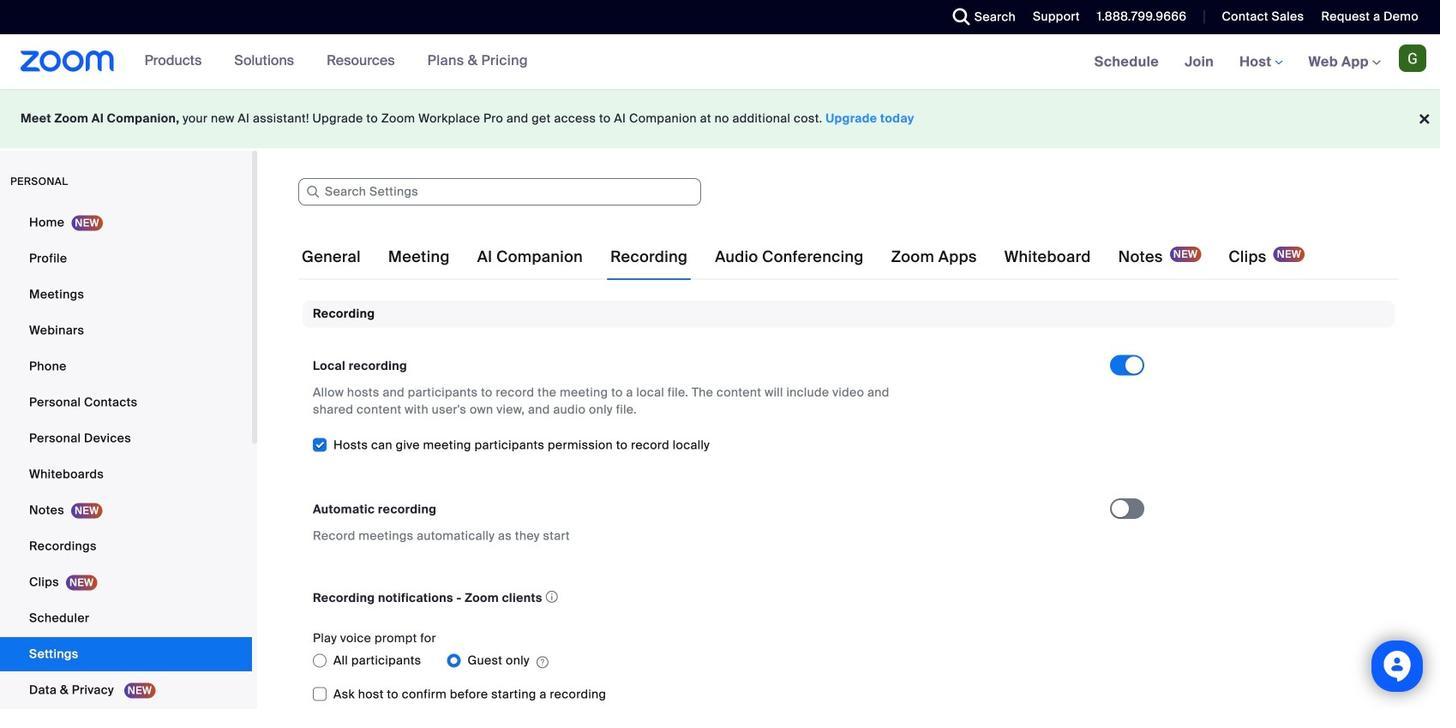 Task type: locate. For each thing, give the bounding box(es) containing it.
learn more about guest only image
[[537, 655, 549, 671]]

tabs of my account settings page tab list
[[298, 233, 1309, 281]]

zoom logo image
[[21, 51, 115, 72]]

banner
[[0, 34, 1440, 90]]

footer
[[0, 89, 1440, 148]]

personal menu menu
[[0, 206, 252, 710]]

recording element
[[303, 301, 1395, 710]]

application
[[313, 586, 1095, 610]]

option group
[[313, 648, 1110, 675]]



Task type: vqa. For each thing, say whether or not it's contained in the screenshot.
welcome
no



Task type: describe. For each thing, give the bounding box(es) containing it.
product information navigation
[[132, 34, 541, 89]]

meetings navigation
[[1082, 34, 1440, 90]]

option group inside the recording element
[[313, 648, 1110, 675]]

application inside the recording element
[[313, 586, 1095, 610]]

info outline image
[[546, 586, 558, 609]]

profile picture image
[[1399, 45, 1427, 72]]

Search Settings text field
[[298, 178, 701, 206]]



